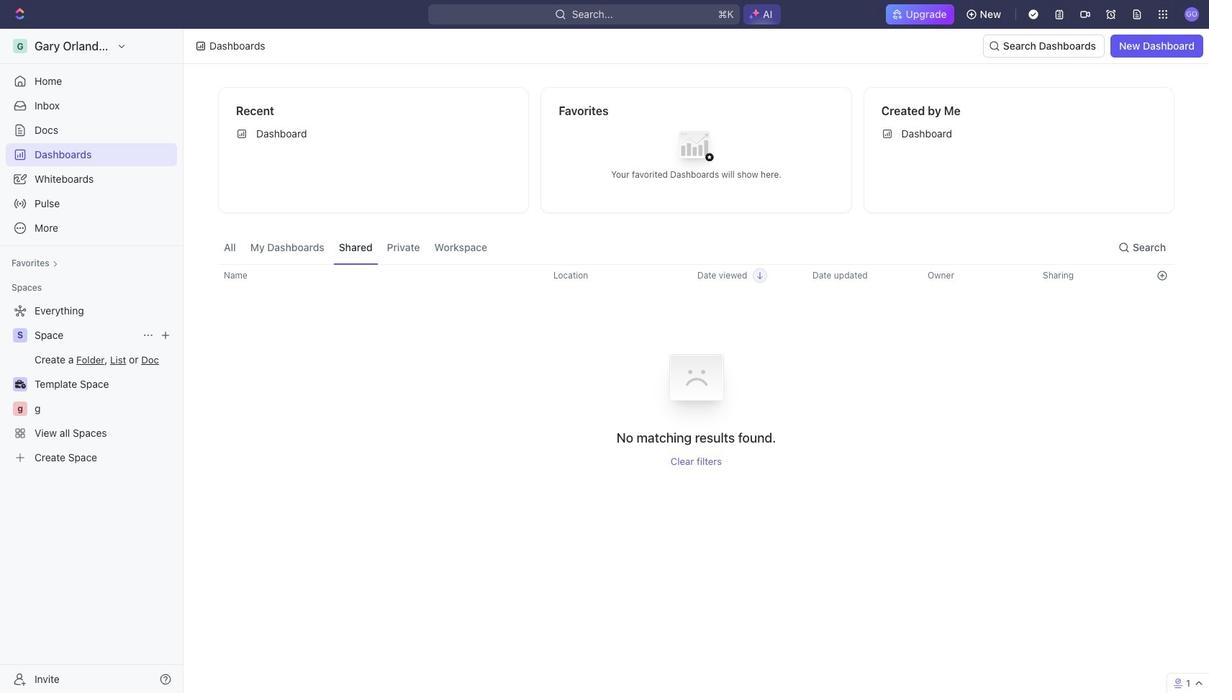 Task type: vqa. For each thing, say whether or not it's contained in the screenshot.
Search tasks... text field
no



Task type: locate. For each thing, give the bounding box(es) containing it.
table
[[218, 264, 1175, 468]]

no data image
[[653, 335, 740, 430]]

g, , element
[[13, 402, 27, 416]]

tree inside sidebar navigation
[[6, 299, 177, 469]]

0 vertical spatial row
[[218, 264, 1175, 287]]

1 vertical spatial row
[[218, 335, 1175, 468]]

tab list
[[218, 230, 493, 264]]

row
[[218, 264, 1175, 287], [218, 335, 1175, 468]]

business time image
[[15, 380, 26, 389]]

tree
[[6, 299, 177, 469]]



Task type: describe. For each thing, give the bounding box(es) containing it.
space, , element
[[13, 328, 27, 343]]

gary orlando's workspace, , element
[[13, 39, 27, 53]]

sidebar navigation
[[0, 29, 186, 693]]

2 row from the top
[[218, 335, 1175, 468]]

1 row from the top
[[218, 264, 1175, 287]]

no favorited dashboards image
[[668, 120, 725, 177]]



